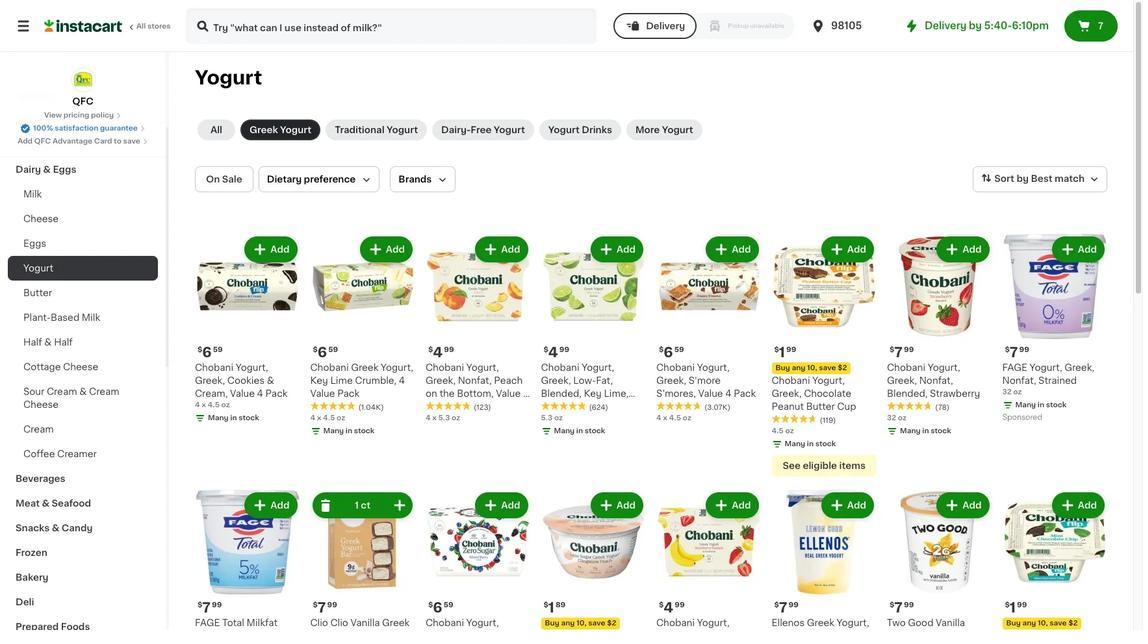 Task type: vqa. For each thing, say whether or not it's contained in the screenshot.
hand in Log in to your Instacart account. Select the 3 horizontal lines in the upper left-hand corner. Select Your Instacart+ membership . Select Your family account .
no



Task type: describe. For each thing, give the bounding box(es) containing it.
on
[[206, 175, 220, 184]]

milk inside milk link
[[23, 190, 42, 199]]

many for 6
[[323, 427, 344, 434]]

4.5 down s'mores,
[[669, 414, 681, 421]]

59 for chobani yogurt, greek, s'more s'mores, value 4 pack
[[674, 346, 684, 353]]

stock for 6
[[354, 427, 375, 434]]

yogurt right more
[[662, 125, 693, 135]]

vanilla for clio
[[351, 619, 380, 628]]

strained
[[1039, 376, 1077, 385]]

in for 6
[[346, 427, 352, 434]]

fat,
[[596, 376, 613, 385]]

policy
[[91, 112, 114, 119]]

cup
[[837, 402, 856, 411]]

cottage
[[23, 363, 61, 372]]

5.3 oz
[[541, 414, 563, 421]]

yogurt drinks link
[[539, 120, 621, 140]]

many in stock up sponsored badge image
[[1015, 401, 1067, 408]]

1 horizontal spatial 10,
[[807, 364, 817, 371]]

Best match Sort by field
[[973, 166, 1107, 192]]

recipes
[[16, 91, 54, 100]]

lime
[[330, 376, 353, 385]]

best
[[1031, 174, 1052, 183]]

stock for 7
[[931, 427, 951, 434]]

6:10pm
[[1012, 21, 1049, 31]]

bakery
[[16, 573, 48, 582]]

value inside chobani yogurt, greek, s'more s'mores, value 4 pack
[[698, 389, 723, 398]]

fage total milkfat
[[195, 619, 295, 630]]

qfc inside qfc link
[[72, 97, 93, 106]]

cream down the "cottage cheese" link
[[89, 387, 119, 396]]

deli
[[16, 598, 34, 607]]

many for 4
[[554, 427, 575, 434]]

oz down chobani yogurt, greek, nonfat, blended, strawberry
[[898, 414, 907, 421]]

fage for fage yogurt, greek, nonfat, strained 32 oz
[[1002, 363, 1027, 372]]

beverages link
[[8, 467, 158, 491]]

plant-based milk
[[23, 313, 100, 322]]

oz down lime
[[337, 414, 345, 421]]

nonfat, inside fage yogurt, greek, nonfat, strained 32 oz
[[1002, 376, 1036, 385]]

stores
[[147, 23, 171, 30]]

1 clio from the left
[[310, 619, 328, 628]]

cottage cheese
[[23, 363, 98, 372]]

6 for chobani yogurt,
[[433, 601, 442, 615]]

2 5.3 from the left
[[541, 414, 553, 421]]

chocolate
[[804, 389, 851, 398]]

more yogurt link
[[626, 120, 702, 140]]

oz down peanut
[[785, 427, 794, 434]]

4.5 oz
[[772, 427, 794, 434]]

remove clio clio vanilla greek yogurt bars image
[[318, 497, 333, 513]]

greek yogurt link
[[240, 120, 321, 140]]

98105 button
[[810, 8, 888, 44]]

seafood
[[52, 499, 91, 508]]

traditional yogurt link
[[326, 120, 427, 140]]

greek, for chobani yogurt, greek, chocolate peanut butter cup
[[772, 389, 802, 398]]

0 horizontal spatial buy any 10, save $2
[[545, 620, 616, 627]]

yogurt, inside chobani yogurt, greek, s'more s'mores, value 4 pack
[[697, 363, 730, 372]]

all for all
[[211, 125, 222, 135]]

many in stock for 6
[[323, 427, 375, 434]]

snacks & candy
[[16, 524, 93, 533]]

1 horizontal spatial $2
[[838, 364, 847, 371]]

free
[[471, 125, 492, 135]]

& inside 'chobani yogurt, greek, cookies & cream, value 4 pack 4 x 4.5 oz'
[[267, 376, 274, 385]]

in for buy any 10, save $2
[[807, 440, 814, 447]]

100% satisfaction guarantee button
[[20, 121, 145, 134]]

sponsored badge image
[[1002, 414, 1042, 421]]

blended, inside chobani yogurt, greek, nonfat, blended, strawberry
[[887, 389, 928, 398]]

delivery button
[[614, 13, 697, 39]]

stock down 'chobani yogurt, greek, cookies & cream, value 4 pack 4 x 4.5 oz' on the bottom
[[239, 414, 259, 421]]

2 horizontal spatial $2
[[1068, 620, 1078, 627]]

cream up coffee
[[23, 425, 54, 434]]

butter link
[[8, 281, 158, 305]]

4 x 4.5 oz for chobani greek yogurt, key lime crumble, 4 value pack
[[310, 414, 345, 421]]

brands
[[399, 175, 432, 184]]

x for chobani yogurt, greek, s'more s'mores, value 4 pack
[[663, 414, 667, 421]]

6 for chobani yogurt, greek, cookies & cream, value 4 pack
[[202, 345, 212, 359]]

see eligible items
[[783, 461, 866, 470]]

best match
[[1031, 174, 1085, 183]]

yogurt right free
[[494, 125, 525, 135]]

in down 'chobani yogurt, greek, cookies & cream, value 4 pack 4 x 4.5 oz' on the bottom
[[230, 414, 237, 421]]

on sale
[[206, 175, 242, 184]]

strawberry
[[930, 389, 980, 398]]

(119)
[[820, 417, 836, 424]]

59 for chobani yogurt, greek, cookies & cream, value 4 pack
[[213, 346, 223, 353]]

view pricing policy link
[[44, 110, 122, 121]]

$ 6 59 for chobani yogurt, greek, cookies & cream, value 4 pack
[[198, 345, 223, 359]]

$ 7 99 for chobani yogurt, greek, nonfat, blended, strawberry
[[890, 345, 914, 359]]

pack inside chobani yogurt, greek, low-fat, blended, key lime, value 4 pack
[[577, 402, 599, 411]]

0 horizontal spatial 10,
[[576, 620, 587, 627]]

7 for clio clio vanilla greek
[[318, 601, 326, 615]]

by for delivery
[[969, 21, 982, 31]]

clio clio vanilla greek
[[310, 619, 410, 630]]

view
[[44, 112, 62, 119]]

snacks
[[16, 524, 50, 533]]

$ 7 99 for two good vanilla
[[890, 601, 914, 615]]

chobani greek yogurt, key lime crumble, 4 value pack
[[310, 363, 413, 398]]

oz down s'mores,
[[683, 414, 691, 421]]

ellenos greek yogurt,
[[772, 619, 869, 630]]

service type group
[[614, 13, 795, 39]]

7 for fage total milkfat
[[202, 601, 211, 615]]

4 inside chobani greek yogurt, key lime crumble, 4 value pack
[[399, 376, 405, 385]]

ellenos
[[772, 619, 805, 628]]

items
[[839, 461, 866, 470]]

yogurt inside "link"
[[387, 125, 418, 135]]

6 for chobani greek yogurt, key lime crumble, 4 value pack
[[318, 345, 327, 359]]

greek, for chobani yogurt, greek, nonfat, blended, strawberry
[[887, 376, 917, 385]]

(123)
[[474, 404, 491, 411]]

in for 7
[[922, 427, 929, 434]]

two
[[887, 619, 906, 628]]

x inside 'chobani yogurt, greek, cookies & cream, value 4 pack 4 x 4.5 oz'
[[202, 401, 206, 408]]

greek inside the clio clio vanilla greek
[[382, 619, 410, 628]]

4.5 down peanut
[[772, 427, 784, 434]]

4.5 inside 'chobani yogurt, greek, cookies & cream, value 4 pack 4 x 4.5 oz'
[[208, 401, 220, 408]]

1 vertical spatial eggs
[[23, 239, 46, 248]]

nonfat, for 7
[[919, 376, 953, 385]]

many down the cream,
[[208, 414, 229, 421]]

yogurt, inside fage yogurt, greek, nonfat, strained 32 oz
[[1030, 363, 1062, 372]]

yogurt, inside 'chobani yogurt, greek, cookies & cream, value 4 pack 4 x 4.5 oz'
[[236, 363, 268, 372]]

fage yogurt, greek, nonfat, strained 32 oz
[[1002, 363, 1095, 395]]

dairy-
[[441, 125, 471, 135]]

bottom,
[[457, 389, 494, 398]]

see
[[783, 461, 801, 470]]

$ 6 59 for chobani yogurt, greek, s'more s'mores, value 4 pack
[[659, 345, 684, 359]]

dairy-free yogurt
[[441, 125, 525, 135]]

pack inside chobani yogurt, greek, nonfat, peach on the bottom, value 4 pack
[[426, 402, 448, 411]]

& for candy
[[52, 524, 59, 533]]

cheese inside 'link'
[[23, 214, 59, 224]]

snacks & candy link
[[8, 516, 158, 541]]

(78)
[[935, 404, 950, 411]]

1 horizontal spatial $ 1 99
[[1005, 601, 1027, 615]]

key inside chobani greek yogurt, key lime crumble, 4 value pack
[[310, 376, 328, 385]]

100%
[[33, 125, 53, 132]]

preference
[[304, 175, 356, 184]]

instacart logo image
[[44, 18, 122, 34]]

0 horizontal spatial $ 1 99
[[774, 345, 796, 359]]

$ 7 99 for clio clio vanilla greek
[[313, 601, 337, 615]]

0 vertical spatial eggs
[[53, 165, 76, 174]]

many in stock down the cream,
[[208, 414, 259, 421]]

32 inside fage yogurt, greek, nonfat, strained 32 oz
[[1002, 388, 1012, 395]]

produce link
[[8, 133, 158, 157]]

sort by
[[994, 174, 1029, 183]]

value inside chobani yogurt, greek, nonfat, peach on the bottom, value 4 pack
[[496, 389, 521, 398]]

add qfc advantage card to save link
[[18, 136, 148, 147]]

sour cream & cream cheese link
[[8, 380, 158, 417]]

greek, for chobani yogurt, greek, nonfat, peach on the bottom, value 4 pack
[[426, 376, 456, 385]]

value inside chobani greek yogurt, key lime crumble, 4 value pack
[[310, 389, 335, 398]]

qfc link
[[71, 68, 95, 108]]

plant-based milk link
[[8, 305, 158, 330]]

7 button
[[1064, 10, 1118, 42]]

oz down the
[[452, 414, 460, 421]]

$ 4 99 for chobani yogurt, greek, low-fat, blended, key lime, value 4 pack
[[544, 345, 569, 359]]

chobani yogurt, greek, nonfat, peach on the bottom, value 4 pack
[[426, 363, 529, 411]]

greek, for chobani yogurt, greek, s'more s'mores, value 4 pack
[[656, 376, 686, 385]]

2 clio from the left
[[330, 619, 348, 628]]

on
[[426, 389, 437, 398]]

butter inside the chobani yogurt, greek, chocolate peanut butter cup
[[806, 402, 835, 411]]

oz inside 'chobani yogurt, greek, cookies & cream, value 4 pack 4 x 4.5 oz'
[[221, 401, 230, 408]]

guarantee
[[100, 125, 138, 132]]

delivery by 5:40-6:10pm
[[925, 21, 1049, 31]]

save inside 'link'
[[123, 138, 140, 145]]

chobani for cream,
[[195, 363, 233, 372]]

yogurt left drinks
[[548, 125, 580, 135]]

sale
[[222, 175, 242, 184]]

6 for chobani yogurt, greek, s'more s'mores, value 4 pack
[[664, 345, 673, 359]]

fage for fage total milkfat
[[195, 619, 220, 628]]

(3.07k)
[[704, 404, 731, 411]]

frozen link
[[8, 541, 158, 565]]

4 x 4.5 oz for chobani yogurt, greek, s'more s'mores, value 4 pack
[[656, 414, 691, 421]]

nonfat, for 4
[[458, 376, 492, 385]]

32 oz
[[887, 414, 907, 421]]

beverages
[[16, 474, 65, 483]]



Task type: locate. For each thing, give the bounding box(es) containing it.
key inside chobani yogurt, greek, low-fat, blended, key lime, value 4 pack
[[584, 389, 602, 398]]

greek, left low-
[[541, 376, 571, 385]]

x down chobani greek yogurt, key lime crumble, 4 value pack
[[317, 414, 321, 421]]

greek, inside the chobani yogurt, greek, chocolate peanut butter cup
[[772, 389, 802, 398]]

nonfat, up bottom,
[[458, 376, 492, 385]]

$ inside $ 1 89
[[544, 602, 548, 609]]

1 vertical spatial key
[[584, 389, 602, 398]]

in down chobani yogurt, greek, low-fat, blended, key lime, value 4 pack
[[576, 427, 583, 434]]

4 inside chobani yogurt, greek, nonfat, peach on the bottom, value 4 pack
[[523, 389, 529, 398]]

& inside dairy & eggs link
[[43, 165, 51, 174]]

many in stock for buy any 10, save $2
[[785, 440, 836, 447]]

milk inside "plant-based milk" link
[[82, 313, 100, 322]]

stock down strained
[[1046, 401, 1067, 408]]

advantage
[[53, 138, 92, 145]]

2 half from the left
[[54, 338, 73, 347]]

0 horizontal spatial $ 4 99
[[428, 345, 454, 359]]

0 vertical spatial milk
[[23, 190, 42, 199]]

sour cream & cream cheese
[[23, 387, 119, 409]]

1 4 x 4.5 oz from the left
[[310, 414, 345, 421]]

half down plant-
[[23, 338, 42, 347]]

$ 1 99
[[774, 345, 796, 359], [1005, 601, 1027, 615]]

many down lime
[[323, 427, 344, 434]]

nonfat, up sponsored badge image
[[1002, 376, 1036, 385]]

butter down chocolate
[[806, 402, 835, 411]]

greek, inside fage yogurt, greek, nonfat, strained 32 oz
[[1065, 363, 1095, 372]]

more
[[635, 125, 660, 135]]

chobani inside 'chobani yogurt, greek, cookies & cream, value 4 pack 4 x 4.5 oz'
[[195, 363, 233, 372]]

drinks
[[582, 125, 612, 135]]

& right cookies at the left bottom of page
[[267, 376, 274, 385]]

pack inside 'chobani yogurt, greek, cookies & cream, value 4 pack 4 x 4.5 oz'
[[266, 389, 288, 398]]

cookies
[[227, 376, 265, 385]]

pack inside chobani yogurt, greek, s'more s'mores, value 4 pack
[[734, 389, 756, 398]]

many for buy any 10, save $2
[[785, 440, 805, 447]]

2 vanilla from the left
[[936, 619, 965, 628]]

oz down the cream,
[[221, 401, 230, 408]]

to
[[114, 138, 121, 145]]

sour
[[23, 387, 44, 396]]

32 down chobani yogurt, greek, nonfat, blended, strawberry
[[887, 414, 896, 421]]

1 5.3 from the left
[[438, 414, 450, 421]]

delivery inside button
[[646, 21, 685, 31]]

yogurt, inside chobani yogurt, greek, nonfat, blended, strawberry
[[928, 363, 960, 372]]

stock for 4
[[585, 427, 605, 434]]

chobani yogurt, for 6
[[426, 619, 515, 630]]

crumble,
[[355, 376, 397, 385]]

chobani for value
[[656, 363, 695, 372]]

greek, for fage yogurt, greek, nonfat, strained 32 oz
[[1065, 363, 1095, 372]]

0 horizontal spatial butter
[[23, 289, 52, 298]]

milk right "based"
[[82, 313, 100, 322]]

0 horizontal spatial by
[[969, 21, 982, 31]]

greek, up strained
[[1065, 363, 1095, 372]]

& inside half & half link
[[44, 338, 52, 347]]

chobani for on
[[426, 363, 464, 372]]

on sale button
[[195, 166, 253, 192]]

chobani inside chobani yogurt, greek, s'more s'mores, value 4 pack
[[656, 363, 695, 372]]

eggs down cheese 'link'
[[23, 239, 46, 248]]

lists link
[[8, 36, 158, 62]]

4 inside chobani yogurt, greek, low-fat, blended, key lime, value 4 pack
[[568, 402, 574, 411]]

4 x 4.5 oz down s'mores,
[[656, 414, 691, 421]]

1 horizontal spatial clio
[[330, 619, 348, 628]]

1 horizontal spatial buy
[[776, 364, 790, 371]]

0 horizontal spatial qfc
[[34, 138, 51, 145]]

0 vertical spatial $ 1 99
[[774, 345, 796, 359]]

0 horizontal spatial all
[[136, 23, 146, 30]]

$ 4 99 for chobani yogurt,
[[659, 601, 685, 615]]

0 horizontal spatial blended,
[[541, 389, 582, 398]]

0 horizontal spatial 32
[[887, 414, 896, 421]]

chobani for crumble,
[[310, 363, 349, 372]]

nonfat, inside chobani yogurt, greek, nonfat, peach on the bottom, value 4 pack
[[458, 376, 492, 385]]

1 vertical spatial qfc
[[34, 138, 51, 145]]

all left stores
[[136, 23, 146, 30]]

chobani inside chobani yogurt, greek, low-fat, blended, key lime, value 4 pack
[[541, 363, 579, 372]]

many in stock for 7
[[900, 427, 951, 434]]

1 horizontal spatial 5.3
[[541, 414, 553, 421]]

chobani yogurt, greek, nonfat, blended, strawberry
[[887, 363, 980, 398]]

1 horizontal spatial buy any 10, save $2
[[776, 364, 847, 371]]

clio
[[310, 619, 328, 628], [330, 619, 348, 628]]

1 horizontal spatial 4 x 4.5 oz
[[656, 414, 691, 421]]

traditional
[[335, 125, 384, 135]]

stock down (624)
[[585, 427, 605, 434]]

cheese inside "sour cream & cream cheese"
[[23, 400, 59, 409]]

butter up plant-
[[23, 289, 52, 298]]

vanilla inside two good vanilla
[[936, 619, 965, 628]]

$ 6 59 for chobani yogurt,
[[428, 601, 453, 615]]

0 horizontal spatial vanilla
[[351, 619, 380, 628]]

& inside snacks & candy link
[[52, 524, 59, 533]]

89
[[556, 602, 566, 609]]

many in stock up eligible
[[785, 440, 836, 447]]

lime,
[[604, 389, 629, 398]]

& for half
[[44, 338, 52, 347]]

dairy & eggs
[[16, 165, 76, 174]]

oz down chobani yogurt, greek, low-fat, blended, key lime, value 4 pack
[[554, 414, 563, 421]]

yogurt
[[195, 68, 262, 87], [280, 125, 311, 135], [387, 125, 418, 135], [494, 125, 525, 135], [548, 125, 580, 135], [662, 125, 693, 135], [23, 264, 53, 273]]

many in stock down (1.04k) on the bottom left of page
[[323, 427, 375, 434]]

1 horizontal spatial nonfat,
[[919, 376, 953, 385]]

chobani yogurt, greek, s'more s'mores, value 4 pack
[[656, 363, 756, 398]]

2 vertical spatial cheese
[[23, 400, 59, 409]]

lists
[[36, 45, 59, 54]]

$ 7 99 up the clio clio vanilla greek
[[313, 601, 337, 615]]

many in stock for 4
[[554, 427, 605, 434]]

1 horizontal spatial butter
[[806, 402, 835, 411]]

milk down 'dairy'
[[23, 190, 42, 199]]

1 vertical spatial all
[[211, 125, 222, 135]]

0 vertical spatial cheese
[[23, 214, 59, 224]]

Search field
[[187, 9, 595, 43]]

all stores link
[[44, 8, 172, 44]]

& right meat
[[42, 499, 49, 508]]

1 horizontal spatial all
[[211, 125, 222, 135]]

None search field
[[186, 8, 597, 44]]

cheese link
[[8, 207, 158, 231]]

& left candy
[[52, 524, 59, 533]]

0 horizontal spatial any
[[561, 620, 575, 627]]

(624)
[[589, 404, 608, 411]]

1 ct
[[355, 501, 370, 510]]

$ 7 99 for fage total milkfat
[[198, 601, 222, 615]]

qfc down the 100%
[[34, 138, 51, 145]]

chobani yogurt, greek, chocolate peanut butter cup
[[772, 376, 856, 411]]

1 horizontal spatial by
[[1017, 174, 1029, 183]]

in down lime
[[346, 427, 352, 434]]

dairy
[[16, 165, 41, 174]]

yogurt, inside the chobani yogurt, greek, chocolate peanut butter cup
[[812, 376, 845, 385]]

1 half from the left
[[23, 338, 42, 347]]

vanilla for good
[[936, 619, 965, 628]]

0 horizontal spatial nonfat,
[[458, 376, 492, 385]]

in up sponsored badge image
[[1038, 401, 1044, 408]]

increment quantity of clio clio vanilla greek yogurt bars image
[[392, 497, 407, 513]]

recipes link
[[8, 83, 158, 108]]

2 horizontal spatial nonfat,
[[1002, 376, 1036, 385]]

chobani for butter
[[772, 376, 810, 385]]

x for chobani yogurt, greek, nonfat, peach on the bottom, value 4 pack
[[432, 414, 437, 421]]

dietary
[[267, 175, 302, 184]]

delivery for delivery
[[646, 21, 685, 31]]

2 horizontal spatial any
[[1023, 620, 1036, 627]]

& inside "sour cream & cream cheese"
[[79, 387, 87, 396]]

1 horizontal spatial key
[[584, 389, 602, 398]]

yogurt, inside ellenos greek yogurt,
[[837, 619, 869, 628]]

0 horizontal spatial milk
[[23, 190, 42, 199]]

0 horizontal spatial chobani yogurt,
[[426, 619, 515, 630]]

stock down (78)
[[931, 427, 951, 434]]

0 vertical spatial butter
[[23, 289, 52, 298]]

$ 1 89
[[544, 601, 566, 615]]

many in stock down (78)
[[900, 427, 951, 434]]

qfc
[[72, 97, 93, 106], [34, 138, 51, 145]]

★★★★★
[[310, 402, 356, 411], [310, 402, 356, 411], [426, 402, 471, 411], [426, 402, 471, 411], [541, 402, 586, 411], [541, 402, 586, 411], [656, 402, 702, 411], [656, 402, 702, 411], [887, 402, 933, 411], [887, 402, 933, 411], [772, 415, 817, 424], [772, 415, 817, 424]]

yogurt, inside chobani greek yogurt, key lime crumble, 4 value pack
[[381, 363, 413, 372]]

many down 32 oz
[[900, 427, 921, 434]]

yogurt,
[[236, 363, 268, 372], [381, 363, 413, 372], [466, 363, 499, 372], [582, 363, 614, 372], [697, 363, 730, 372], [928, 363, 960, 372], [1030, 363, 1062, 372], [812, 376, 845, 385], [466, 619, 499, 628], [697, 619, 730, 628], [837, 619, 869, 628]]

chobani inside the chobani yogurt, greek, chocolate peanut butter cup
[[772, 376, 810, 385]]

1 vertical spatial milk
[[82, 313, 100, 322]]

eggs down advantage
[[53, 165, 76, 174]]

$ 7 99 for ellenos greek yogurt,
[[774, 601, 799, 615]]

$ 6 59
[[198, 345, 223, 359], [313, 345, 338, 359], [659, 345, 684, 359], [428, 601, 453, 615]]

greek, inside chobani yogurt, greek, nonfat, blended, strawberry
[[887, 376, 917, 385]]

$ 4 99 for chobani yogurt, greek, nonfat, peach on the bottom, value 4 pack
[[428, 345, 454, 359]]

card
[[94, 138, 112, 145]]

pack inside chobani greek yogurt, key lime crumble, 4 value pack
[[337, 389, 359, 398]]

& down the "cottage cheese" link
[[79, 387, 87, 396]]

1 horizontal spatial half
[[54, 338, 73, 347]]

& up cottage on the bottom left of the page
[[44, 338, 52, 347]]

chobani inside chobani yogurt, greek, nonfat, blended, strawberry
[[887, 363, 925, 372]]

blended, inside chobani yogurt, greek, low-fat, blended, key lime, value 4 pack
[[541, 389, 582, 398]]

0 horizontal spatial clio
[[310, 619, 328, 628]]

value down cookies at the left bottom of page
[[230, 389, 255, 398]]

value inside 'chobani yogurt, greek, cookies & cream, value 4 pack 4 x 4.5 oz'
[[230, 389, 255, 398]]

1 horizontal spatial eggs
[[53, 165, 76, 174]]

buy any 10, save $2
[[776, 364, 847, 371], [545, 620, 616, 627], [1006, 620, 1078, 627]]

cheese down sour
[[23, 400, 59, 409]]

7 for chobani yogurt, greek, nonfat, blended, strawberry
[[894, 345, 903, 359]]

by right sort
[[1017, 174, 1029, 183]]

4.5
[[208, 401, 220, 408], [323, 414, 335, 421], [669, 414, 681, 421], [772, 427, 784, 434]]

1 vanilla from the left
[[351, 619, 380, 628]]

6
[[202, 345, 212, 359], [318, 345, 327, 359], [664, 345, 673, 359], [433, 601, 442, 615]]

0 horizontal spatial fage
[[195, 619, 220, 628]]

99
[[444, 346, 454, 353], [559, 346, 569, 353], [786, 346, 796, 353], [904, 346, 914, 353], [1019, 346, 1029, 353], [212, 602, 222, 609], [327, 602, 337, 609], [675, 602, 685, 609], [789, 602, 799, 609], [904, 602, 914, 609], [1017, 602, 1027, 609]]

blended, up 32 oz
[[887, 389, 928, 398]]

greek, up the
[[426, 376, 456, 385]]

chobani inside chobani greek yogurt, key lime crumble, 4 value pack
[[310, 363, 349, 372]]

greek, inside chobani yogurt, greek, s'more s'mores, value 4 pack
[[656, 376, 686, 385]]

1 horizontal spatial 32
[[1002, 388, 1012, 395]]

0 vertical spatial qfc
[[72, 97, 93, 106]]

milk link
[[8, 182, 158, 207]]

& for eggs
[[43, 165, 51, 174]]

2 horizontal spatial buy
[[1006, 620, 1021, 627]]

0 vertical spatial fage
[[1002, 363, 1027, 372]]

greek, up the cream,
[[195, 376, 225, 385]]

cream link
[[8, 417, 158, 442]]

coffee creamer link
[[8, 442, 158, 467]]

1 horizontal spatial qfc
[[72, 97, 93, 106]]

product group
[[195, 234, 300, 426], [310, 234, 415, 439], [426, 234, 531, 423], [541, 234, 646, 439], [656, 234, 761, 423], [772, 234, 877, 477], [887, 234, 992, 439], [1002, 234, 1107, 425], [195, 490, 300, 630], [310, 490, 415, 630], [426, 490, 531, 630], [541, 490, 646, 630], [656, 490, 761, 630], [772, 490, 877, 630], [887, 490, 992, 630], [1002, 490, 1107, 630]]

yogurt up plant-
[[23, 264, 53, 273]]

yogurt right traditional
[[387, 125, 418, 135]]

meat & seafood
[[16, 499, 91, 508]]

milk
[[23, 190, 42, 199], [82, 313, 100, 322]]

chobani for blended,
[[541, 363, 579, 372]]

by for sort
[[1017, 174, 1029, 183]]

produce
[[16, 140, 55, 149]]

vanilla inside the clio clio vanilla greek
[[351, 619, 380, 628]]

by inside field
[[1017, 174, 1029, 183]]

delivery for delivery by 5:40-6:10pm
[[925, 21, 967, 31]]

1 horizontal spatial delivery
[[925, 21, 967, 31]]

& right 'dairy'
[[43, 165, 51, 174]]

4.5 down lime
[[323, 414, 335, 421]]

creamer
[[57, 450, 97, 459]]

0 horizontal spatial buy
[[545, 620, 559, 627]]

s'mores,
[[656, 389, 696, 398]]

cheese down half & half link
[[63, 363, 98, 372]]

$ 4 99
[[428, 345, 454, 359], [544, 345, 569, 359], [659, 601, 685, 615]]

dairy & eggs link
[[8, 157, 158, 182]]

many down 4.5 oz
[[785, 440, 805, 447]]

3 nonfat, from the left
[[1002, 376, 1036, 385]]

0 horizontal spatial half
[[23, 338, 42, 347]]

oz up sponsored badge image
[[1013, 388, 1022, 395]]

meat
[[16, 499, 40, 508]]

7 for two good vanilla
[[894, 601, 903, 615]]

0 vertical spatial all
[[136, 23, 146, 30]]

2 4 x 4.5 oz from the left
[[656, 414, 691, 421]]

59
[[213, 346, 223, 353], [328, 346, 338, 353], [674, 346, 684, 353], [444, 602, 453, 609]]

greek inside chobani greek yogurt, key lime crumble, 4 value pack
[[351, 363, 378, 372]]

many down 5.3 oz on the bottom left of the page
[[554, 427, 575, 434]]

coffee
[[23, 450, 55, 459]]

more yogurt
[[635, 125, 693, 135]]

greek yogurt
[[250, 125, 311, 135]]

by left 5:40-
[[969, 21, 982, 31]]

1 horizontal spatial blended,
[[887, 389, 928, 398]]

1 nonfat, from the left
[[458, 376, 492, 385]]

4 inside chobani yogurt, greek, s'more s'mores, value 4 pack
[[725, 389, 732, 398]]

2 horizontal spatial 10,
[[1038, 620, 1048, 627]]

(1.04k)
[[358, 404, 384, 411]]

greek, inside 'chobani yogurt, greek, cookies & cream, value 4 pack 4 x 4.5 oz'
[[195, 376, 225, 385]]

chobani inside chobani yogurt, greek, nonfat, peach on the bottom, value 4 pack
[[426, 363, 464, 372]]

yogurt up the dietary
[[280, 125, 311, 135]]

fage inside "fage total milkfat"
[[195, 619, 220, 628]]

2 nonfat, from the left
[[919, 376, 953, 385]]

0 vertical spatial key
[[310, 376, 328, 385]]

greek inside ellenos greek yogurt,
[[807, 619, 834, 628]]

coffee creamer
[[23, 450, 97, 459]]

candy
[[62, 524, 93, 533]]

0 horizontal spatial 5.3
[[438, 414, 450, 421]]

chobani for strawberry
[[887, 363, 925, 372]]

value down s'more
[[698, 389, 723, 398]]

many for 7
[[900, 427, 921, 434]]

in for 4
[[576, 427, 583, 434]]

nonfat, up the strawberry
[[919, 376, 953, 385]]

butter inside butter link
[[23, 289, 52, 298]]

& for seafood
[[42, 499, 49, 508]]

$ 6 59 for chobani greek yogurt, key lime crumble, 4 value pack
[[313, 345, 338, 359]]

x for chobani greek yogurt, key lime crumble, 4 value pack
[[317, 414, 321, 421]]

2 horizontal spatial buy any 10, save $2
[[1006, 620, 1078, 627]]

eggs link
[[8, 231, 158, 256]]

fage up sponsored badge image
[[1002, 363, 1027, 372]]

key up (624)
[[584, 389, 602, 398]]

fage inside fage yogurt, greek, nonfat, strained 32 oz
[[1002, 363, 1027, 372]]

yogurt, inside chobani yogurt, greek, low-fat, blended, key lime, value 4 pack
[[582, 363, 614, 372]]

half & half
[[23, 338, 73, 347]]

low-
[[573, 376, 596, 385]]

chobani yogurt, for 4
[[656, 619, 757, 630]]

$ 7 99 up chobani yogurt, greek, nonfat, blended, strawberry
[[890, 345, 914, 359]]

key left lime
[[310, 376, 328, 385]]

qfc logo image
[[71, 68, 95, 92]]

satisfaction
[[55, 125, 98, 132]]

32 up sponsored badge image
[[1002, 388, 1012, 395]]

1 horizontal spatial vanilla
[[936, 619, 965, 628]]

7 for fage yogurt, greek, nonfat, strained
[[1010, 345, 1018, 359]]

7
[[1098, 21, 1104, 31], [894, 345, 903, 359], [1010, 345, 1018, 359], [202, 601, 211, 615], [318, 601, 326, 615], [779, 601, 787, 615], [894, 601, 903, 615]]

$ 7 99 for fage yogurt, greek, nonfat, strained
[[1005, 345, 1029, 359]]

7 inside button
[[1098, 21, 1104, 31]]

1 vertical spatial by
[[1017, 174, 1029, 183]]

all for all stores
[[136, 23, 146, 30]]

sort
[[994, 174, 1014, 183]]

1 vertical spatial butter
[[806, 402, 835, 411]]

value up 5.3 oz on the bottom left of the page
[[541, 402, 566, 411]]

2 blended, from the left
[[887, 389, 928, 398]]

1 vertical spatial $ 1 99
[[1005, 601, 1027, 615]]

in down chobani yogurt, greek, nonfat, blended, strawberry
[[922, 427, 929, 434]]

1 vertical spatial fage
[[195, 619, 220, 628]]

in up eligible
[[807, 440, 814, 447]]

yogurt, inside chobani yogurt, greek, nonfat, peach on the bottom, value 4 pack
[[466, 363, 499, 372]]

many up sponsored badge image
[[1015, 401, 1036, 408]]

half down plant-based milk
[[54, 338, 73, 347]]

based
[[51, 313, 79, 322]]

5.3 down chobani yogurt, greek, low-fat, blended, key lime, value 4 pack
[[541, 414, 553, 421]]

59 for chobani greek yogurt, key lime crumble, 4 value pack
[[328, 346, 338, 353]]

value down lime
[[310, 389, 335, 398]]

1 horizontal spatial any
[[792, 364, 805, 371]]

greek, inside chobani yogurt, greek, nonfat, peach on the bottom, value 4 pack
[[426, 376, 456, 385]]

1 horizontal spatial $ 4 99
[[544, 345, 569, 359]]

0 vertical spatial 32
[[1002, 388, 1012, 395]]

frozen
[[16, 548, 47, 558]]

& inside meat & seafood link
[[42, 499, 49, 508]]

1 horizontal spatial fage
[[1002, 363, 1027, 372]]

greek, for chobani yogurt, greek, low-fat, blended, key lime, value 4 pack
[[541, 376, 571, 385]]

all up on
[[211, 125, 222, 135]]

0 horizontal spatial key
[[310, 376, 328, 385]]

1 chobani yogurt, from the left
[[426, 619, 515, 630]]

dietary preference
[[267, 175, 356, 184]]

59 for chobani yogurt,
[[444, 602, 453, 609]]

eggs
[[53, 165, 76, 174], [23, 239, 46, 248]]

brands button
[[390, 166, 456, 192]]

0 horizontal spatial 4 x 4.5 oz
[[310, 414, 345, 421]]

many in stock down (624)
[[554, 427, 605, 434]]

x down s'mores,
[[663, 414, 667, 421]]

greek, inside chobani yogurt, greek, low-fat, blended, key lime, value 4 pack
[[541, 376, 571, 385]]

half & half link
[[8, 330, 158, 355]]

fage left the total
[[195, 619, 220, 628]]

1 horizontal spatial chobani yogurt,
[[656, 619, 757, 630]]

all stores
[[136, 23, 171, 30]]

greek, for chobani yogurt, greek, cookies & cream, value 4 pack 4 x 4.5 oz
[[195, 376, 225, 385]]

greek, up s'mores,
[[656, 376, 686, 385]]

x down the cream,
[[202, 401, 206, 408]]

many
[[1015, 401, 1036, 408], [208, 414, 229, 421], [323, 427, 344, 434], [554, 427, 575, 434], [900, 427, 921, 434], [785, 440, 805, 447]]

greek, up peanut
[[772, 389, 802, 398]]

5:40-
[[984, 21, 1012, 31]]

4.5 down the cream,
[[208, 401, 220, 408]]

1 horizontal spatial milk
[[82, 313, 100, 322]]

oz inside fage yogurt, greek, nonfat, strained 32 oz
[[1013, 388, 1022, 395]]

0 horizontal spatial $2
[[607, 620, 616, 627]]

7 for ellenos greek yogurt,
[[779, 601, 787, 615]]

cheese down milk link
[[23, 214, 59, 224]]

1 vertical spatial 32
[[887, 414, 896, 421]]

stock up the see eligible items button
[[815, 440, 836, 447]]

cream,
[[195, 389, 228, 398]]

greek, up 32 oz
[[887, 376, 917, 385]]

100% satisfaction guarantee
[[33, 125, 138, 132]]

qfc inside add qfc advantage card to save 'link'
[[34, 138, 51, 145]]

cream down "cottage cheese"
[[47, 387, 77, 396]]

any
[[792, 364, 805, 371], [561, 620, 575, 627], [1023, 620, 1036, 627]]

thanksgiving
[[16, 116, 78, 125]]

0 vertical spatial by
[[969, 21, 982, 31]]

nonfat, inside chobani yogurt, greek, nonfat, blended, strawberry
[[919, 376, 953, 385]]

$ 7 99 up ellenos
[[774, 601, 799, 615]]

1 vertical spatial cheese
[[63, 363, 98, 372]]

value inside chobani yogurt, greek, low-fat, blended, key lime, value 4 pack
[[541, 402, 566, 411]]

0 horizontal spatial delivery
[[646, 21, 685, 31]]

0 horizontal spatial eggs
[[23, 239, 46, 248]]

stock for buy any 10, save $2
[[815, 440, 836, 447]]

2 horizontal spatial $ 4 99
[[659, 601, 685, 615]]

&
[[43, 165, 51, 174], [44, 338, 52, 347], [267, 376, 274, 385], [79, 387, 87, 396], [42, 499, 49, 508], [52, 524, 59, 533]]

add inside add qfc advantage card to save 'link'
[[18, 138, 33, 145]]

2 chobani yogurt, from the left
[[656, 619, 757, 630]]

yogurt up all link
[[195, 68, 262, 87]]

1 blended, from the left
[[541, 389, 582, 398]]

$ 7 99 up "fage total milkfat"
[[198, 601, 222, 615]]

stock down (1.04k) on the bottom left of page
[[354, 427, 375, 434]]

chobani yogurt, greek, cookies & cream, value 4 pack 4 x 4.5 oz
[[195, 363, 288, 408]]

blended, up 5.3 oz on the bottom left of the page
[[541, 389, 582, 398]]

value down peach
[[496, 389, 521, 398]]



